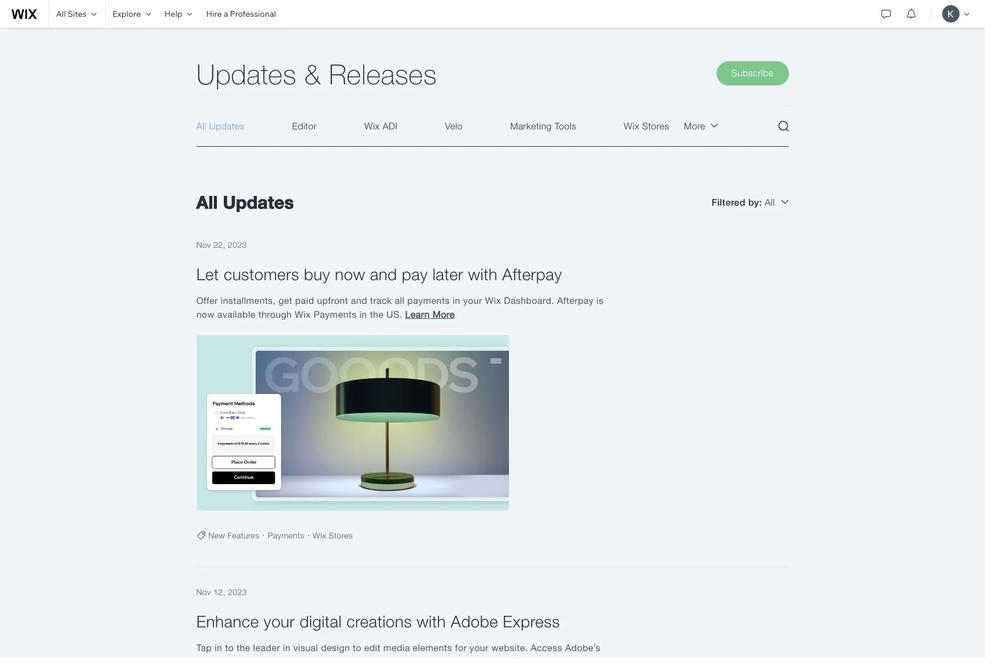 Task type: vqa. For each thing, say whether or not it's contained in the screenshot.
ProveSource Social Proof's PROOF
no



Task type: describe. For each thing, give the bounding box(es) containing it.
sites
[[68, 9, 87, 19]]

all sites
[[56, 9, 87, 19]]

explore
[[113, 9, 141, 19]]

hire a professional
[[206, 9, 276, 19]]

help button
[[158, 0, 199, 28]]

all
[[56, 9, 66, 19]]

professional
[[230, 9, 276, 19]]

hire
[[206, 9, 222, 19]]

a
[[224, 9, 228, 19]]



Task type: locate. For each thing, give the bounding box(es) containing it.
help
[[165, 9, 182, 19]]

hire a professional link
[[199, 0, 283, 28]]



